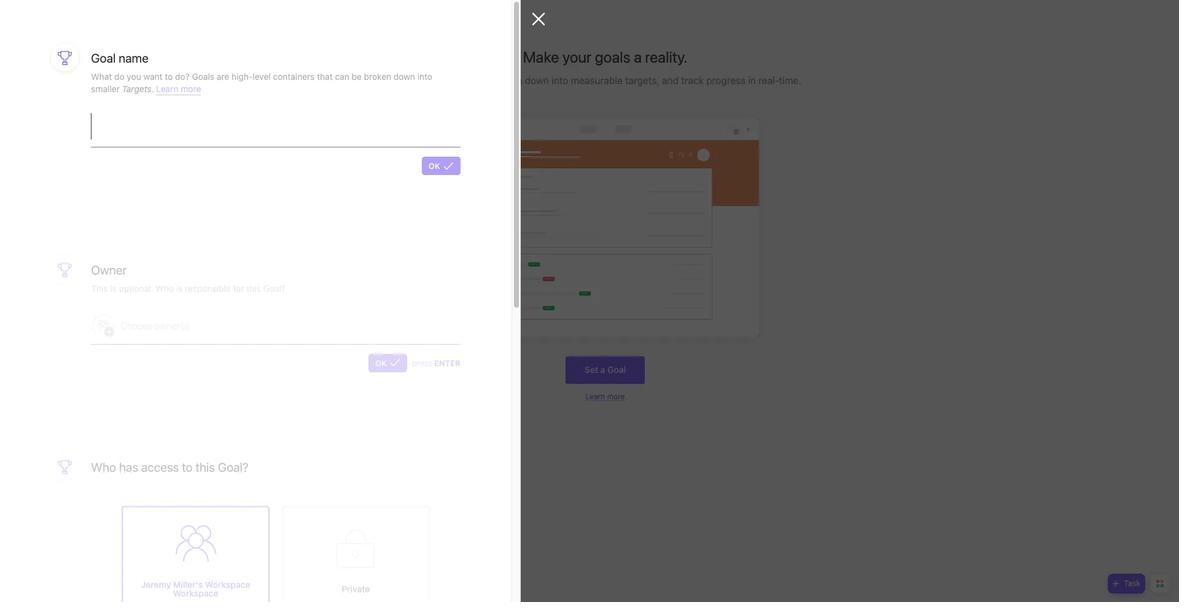 Task type: locate. For each thing, give the bounding box(es) containing it.
0 vertical spatial ok button
[[422, 157, 461, 175]]

0 vertical spatial learn more link
[[156, 83, 201, 95]]

down down make
[[525, 75, 549, 86]]

progress
[[707, 75, 746, 86]]

1 vertical spatial learn
[[586, 392, 605, 401]]

down right 'broken'
[[394, 71, 415, 82]]

0 vertical spatial ok
[[429, 161, 440, 171]]

reality.
[[645, 48, 688, 66]]

0 horizontal spatial goal
[[91, 51, 116, 65]]

time.
[[779, 75, 802, 86]]

to left this at the left
[[182, 460, 193, 474]]

into inside "what do you want to do? goals are high-level containers that can be broken down into smaller"
[[418, 71, 432, 82]]

make
[[523, 48, 559, 66]]

1 horizontal spatial ok button
[[422, 157, 461, 175]]

to inside "what do you want to do? goals are high-level containers that can be broken down into smaller"
[[165, 71, 173, 82]]

goal right set
[[608, 364, 626, 375]]

ok for the bottom ok button
[[376, 358, 387, 368]]

are
[[217, 71, 229, 82]]

ok button
[[422, 157, 461, 175], [369, 354, 407, 372]]

0 horizontal spatial ok button
[[369, 354, 407, 372]]

break
[[472, 75, 497, 86]]

level
[[253, 71, 271, 82]]

more down set a goal
[[607, 392, 625, 401]]

a up targets,
[[634, 48, 642, 66]]

0 horizontal spatial a
[[601, 364, 605, 375]]

0 horizontal spatial down
[[394, 71, 415, 82]]

want
[[143, 71, 163, 82]]

1 vertical spatial ok
[[376, 358, 387, 368]]

access
[[141, 460, 179, 474]]

1 horizontal spatial more
[[607, 392, 625, 401]]

targets,
[[625, 75, 660, 86]]

1 horizontal spatial ok
[[429, 161, 440, 171]]

into down your
[[552, 75, 568, 86]]

who has access to this goal?
[[91, 460, 249, 474]]

a
[[634, 48, 642, 66], [601, 364, 605, 375]]

down inside "what do you want to do? goals are high-level containers that can be broken down into smaller"
[[394, 71, 415, 82]]

0 horizontal spatial into
[[418, 71, 432, 82]]

1 vertical spatial ok button
[[369, 354, 407, 372]]

into
[[418, 71, 432, 82], [552, 75, 568, 86]]

create goals, break them down into measurable targets, and track progress in real-time.
[[409, 75, 802, 86]]

what do you want to do? goals are high-level containers that can be broken down into smaller
[[91, 71, 432, 94]]

1 horizontal spatial into
[[552, 75, 568, 86]]

name
[[119, 51, 149, 65]]

1 horizontal spatial down
[[525, 75, 549, 86]]

1 vertical spatial to
[[182, 460, 193, 474]]

1 horizontal spatial learn
[[586, 392, 605, 401]]

choose
[[121, 320, 152, 331]]

a right set
[[601, 364, 605, 375]]

ok
[[429, 161, 440, 171], [376, 358, 387, 368]]

learn more link inside "dialog"
[[156, 83, 201, 95]]

do
[[114, 71, 124, 82]]

0 horizontal spatial to
[[165, 71, 173, 82]]

smaller
[[91, 83, 120, 94]]

dialog
[[0, 0, 546, 602]]

workspace right miller's
[[205, 579, 250, 590]]

1 vertical spatial more
[[607, 392, 625, 401]]

goals
[[595, 48, 631, 66]]

set
[[585, 364, 598, 375]]

workspace right jeremy
[[173, 588, 218, 598]]

learn
[[156, 83, 179, 94], [586, 392, 605, 401]]

more down do?
[[181, 83, 201, 94]]

press
[[412, 358, 432, 368]]

learn right .
[[156, 83, 179, 94]]

targets . learn more
[[122, 83, 201, 94]]

to left do?
[[165, 71, 173, 82]]

1 horizontal spatial a
[[634, 48, 642, 66]]

None text field
[[91, 113, 461, 147]]

learn more link down do?
[[156, 83, 201, 95]]

down
[[394, 71, 415, 82], [525, 75, 549, 86]]

that
[[317, 71, 333, 82]]

0 vertical spatial goal
[[91, 51, 116, 65]]

1 vertical spatial goal
[[608, 364, 626, 375]]

what
[[91, 71, 112, 82]]

0 vertical spatial more
[[181, 83, 201, 94]]

learn more link
[[156, 83, 201, 95], [586, 392, 625, 401]]

0 horizontal spatial learn more link
[[156, 83, 201, 95]]

goal up what
[[91, 51, 116, 65]]

this
[[196, 460, 215, 474]]

do?
[[175, 71, 190, 82]]

more
[[181, 83, 201, 94], [607, 392, 625, 401]]

.
[[151, 83, 154, 94]]

them
[[500, 75, 522, 86]]

into left goals,
[[418, 71, 432, 82]]

0 horizontal spatial ok
[[376, 358, 387, 368]]

goal
[[91, 51, 116, 65], [608, 364, 626, 375]]

your
[[563, 48, 592, 66]]

1 horizontal spatial learn more link
[[586, 392, 625, 401]]

to
[[165, 71, 173, 82], [182, 460, 193, 474]]

learn more link down set a goal
[[586, 392, 625, 401]]

learn down set
[[586, 392, 605, 401]]

real-
[[759, 75, 779, 86]]

targets
[[122, 83, 151, 94]]

goal?
[[218, 460, 249, 474]]

high-
[[232, 71, 253, 82]]

jeremy miller's workspace workspace
[[141, 579, 250, 598]]

track
[[681, 75, 704, 86]]

0 horizontal spatial learn
[[156, 83, 179, 94]]

make your goals a reality.
[[523, 48, 688, 66]]

task
[[1124, 579, 1141, 588]]

who
[[91, 460, 116, 474]]

0 vertical spatial to
[[165, 71, 173, 82]]

goals
[[192, 71, 214, 82]]

workspace
[[205, 579, 250, 590], [173, 588, 218, 598]]



Task type: describe. For each thing, give the bounding box(es) containing it.
containers
[[273, 71, 315, 82]]

set a goal
[[585, 364, 626, 375]]

1 horizontal spatial goal
[[608, 364, 626, 375]]

goal name
[[91, 51, 149, 65]]

in
[[748, 75, 756, 86]]

dialog containing goal name
[[0, 0, 546, 602]]

can
[[335, 71, 349, 82]]

0 vertical spatial learn
[[156, 83, 179, 94]]

1 vertical spatial learn more link
[[586, 392, 625, 401]]

be
[[352, 71, 362, 82]]

goals,
[[441, 75, 469, 86]]

0 horizontal spatial more
[[181, 83, 201, 94]]

owner
[[91, 263, 127, 277]]

1 horizontal spatial to
[[182, 460, 193, 474]]

none text field inside "dialog"
[[91, 113, 461, 147]]

you
[[127, 71, 141, 82]]

measurable
[[571, 75, 623, 86]]

owner(s)
[[154, 320, 190, 331]]

private
[[342, 583, 370, 594]]

has
[[119, 460, 138, 474]]

enter
[[434, 358, 461, 368]]

miller's
[[173, 579, 203, 590]]

and
[[662, 75, 679, 86]]

broken
[[364, 71, 391, 82]]

1 vertical spatial a
[[601, 364, 605, 375]]

create
[[409, 75, 439, 86]]

learn more
[[586, 392, 625, 401]]

choose owner(s)
[[121, 320, 190, 331]]

ok for right ok button
[[429, 161, 440, 171]]

jeremy
[[141, 579, 171, 590]]

0 vertical spatial a
[[634, 48, 642, 66]]

press enter
[[412, 358, 461, 368]]



Task type: vqa. For each thing, say whether or not it's contained in the screenshot.
TRIAL
no



